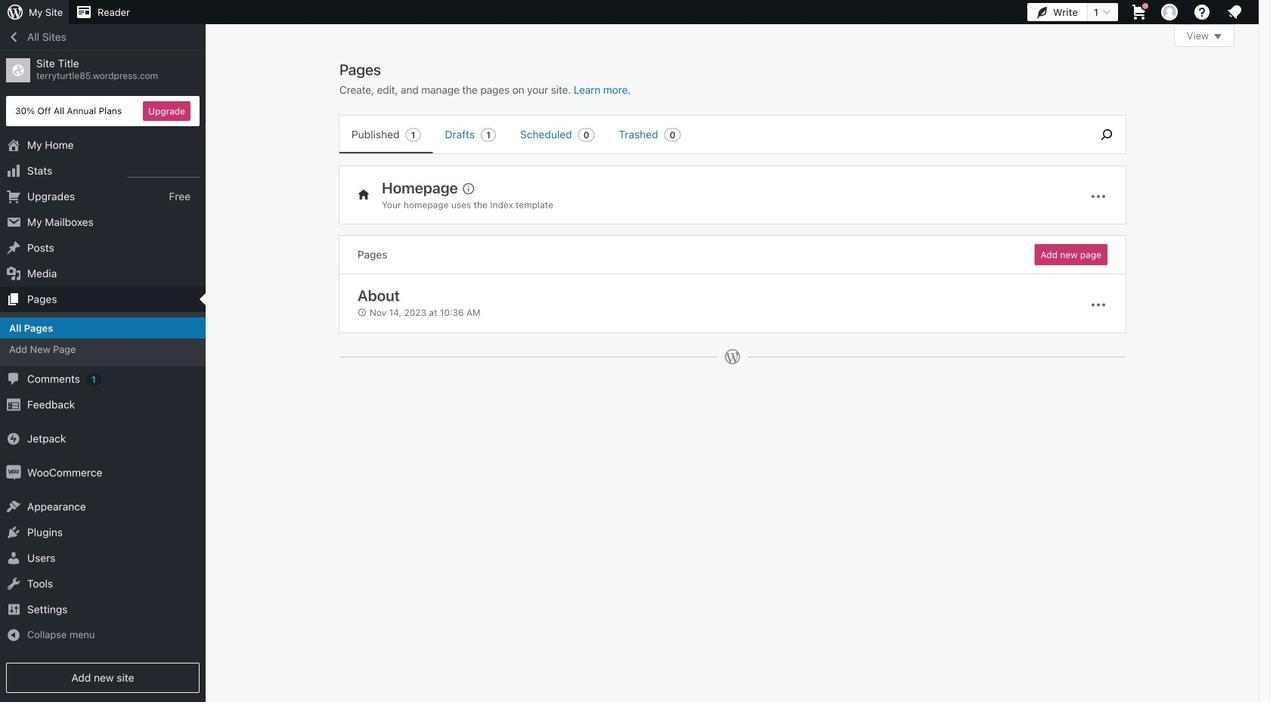 Task type: describe. For each thing, give the bounding box(es) containing it.
manage your notifications image
[[1226, 3, 1244, 21]]

help image
[[1194, 3, 1212, 21]]

more information image
[[461, 181, 475, 195]]

toggle menu image
[[1090, 296, 1108, 314]]

toggle menu image
[[1090, 188, 1108, 206]]

my shopping cart image
[[1131, 3, 1149, 21]]

closed image
[[1215, 34, 1222, 39]]

my profile image
[[1162, 4, 1178, 20]]

highest hourly views 0 image
[[128, 168, 200, 178]]

2 img image from the top
[[6, 465, 21, 481]]



Task type: locate. For each thing, give the bounding box(es) containing it.
1 img image from the top
[[6, 431, 21, 447]]

open search image
[[1088, 126, 1126, 144]]

menu
[[340, 116, 1081, 154]]

0 vertical spatial img image
[[6, 431, 21, 447]]

main content
[[340, 24, 1235, 380]]

img image
[[6, 431, 21, 447], [6, 465, 21, 481]]

None search field
[[1088, 116, 1126, 154]]

1 vertical spatial img image
[[6, 465, 21, 481]]



Task type: vqa. For each thing, say whether or not it's contained in the screenshot.
uncategorized icon
no



